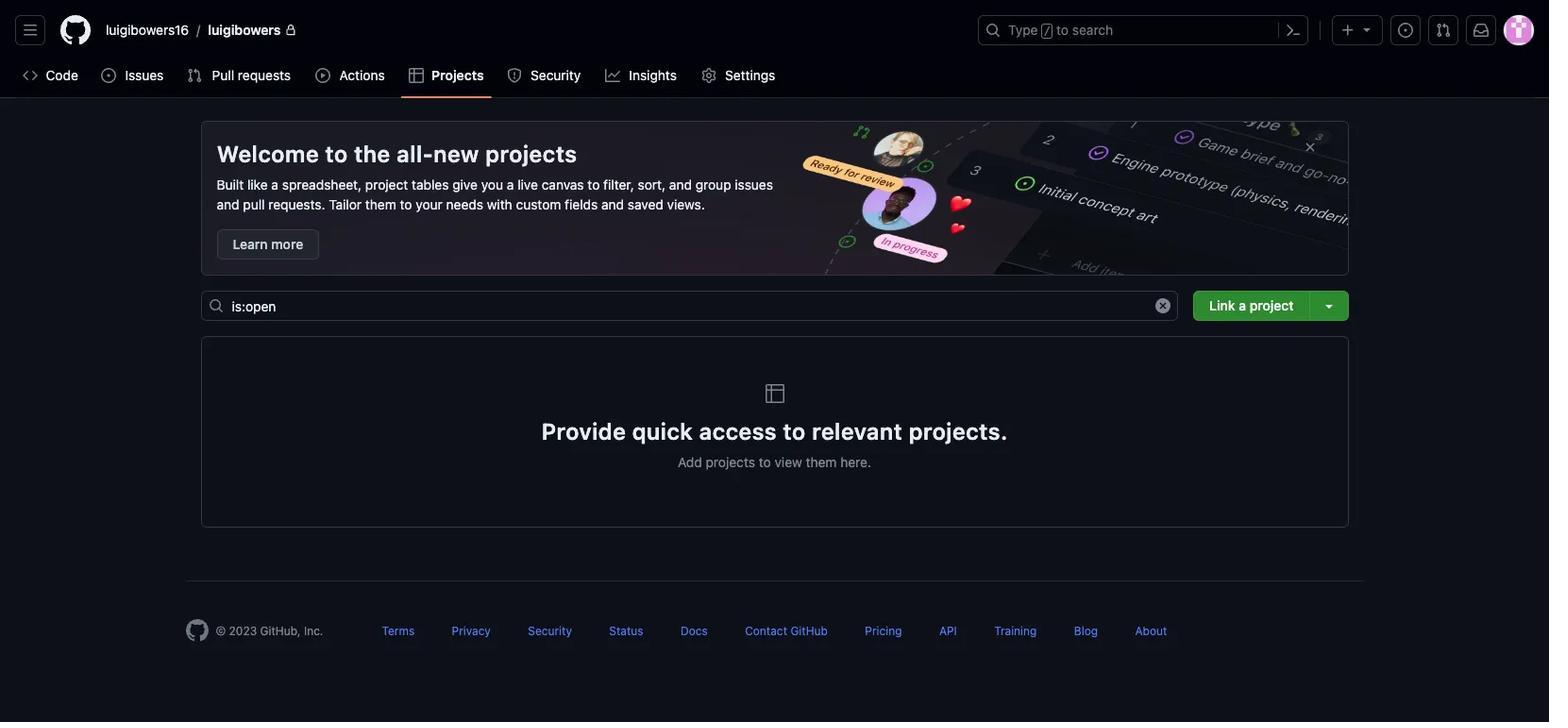 Task type: locate. For each thing, give the bounding box(es) containing it.
docs link
[[681, 624, 708, 638]]

0 horizontal spatial /
[[197, 22, 200, 38]]

projects
[[432, 67, 484, 83]]

a
[[271, 177, 279, 193], [507, 177, 514, 193], [1239, 297, 1247, 314]]

type / to search
[[1009, 22, 1114, 38]]

type
[[1009, 22, 1038, 38]]

security right shield icon
[[531, 67, 581, 83]]

contact github link
[[745, 624, 828, 638]]

give
[[453, 177, 478, 193]]

0 horizontal spatial them
[[365, 196, 396, 212]]

security left status
[[528, 624, 572, 638]]

projects.
[[909, 418, 1008, 445]]

0 horizontal spatial git pull request image
[[187, 68, 203, 83]]

pricing
[[865, 624, 902, 638]]

learn
[[233, 236, 268, 252]]

git pull request image left pull
[[187, 68, 203, 83]]

0 horizontal spatial project
[[365, 177, 408, 193]]

graph image
[[605, 68, 620, 83]]

projects down access
[[706, 454, 756, 470]]

1 vertical spatial git pull request image
[[187, 68, 203, 83]]

a right link
[[1239, 297, 1247, 314]]

table image for projects
[[409, 68, 424, 83]]

link a project button
[[1194, 291, 1309, 321]]

notifications image
[[1474, 23, 1489, 38]]

table image
[[409, 68, 424, 83], [764, 382, 786, 405]]

/
[[197, 22, 200, 38], [1044, 25, 1051, 38]]

the
[[354, 141, 391, 167]]

/ inside the type / to search
[[1044, 25, 1051, 38]]

1 vertical spatial security
[[528, 624, 572, 638]]

to up "spreadsheet,"
[[325, 141, 348, 167]]

link
[[1210, 297, 1236, 314]]

them right tailor
[[365, 196, 396, 212]]

2 horizontal spatial a
[[1239, 297, 1247, 314]]

you
[[481, 177, 503, 193]]

welcome to the all-new projects built like a spreadsheet, project tables give you a live canvas to filter, sort, and group issues and pull requests. tailor them to your needs with custom fields and saved views.
[[217, 141, 773, 212]]

0 vertical spatial projects
[[485, 141, 577, 167]]

1 horizontal spatial them
[[806, 454, 837, 470]]

/ for type
[[1044, 25, 1051, 38]]

homepage image up code
[[60, 15, 91, 45]]

footer
[[170, 581, 1379, 689]]

actions
[[340, 67, 385, 83]]

shield image
[[507, 68, 522, 83]]

fields
[[565, 196, 598, 212]]

security link left graph icon
[[499, 61, 590, 90]]

and down built
[[217, 196, 239, 212]]

quick
[[632, 418, 693, 445]]

homepage image
[[60, 15, 91, 45], [186, 620, 208, 642]]

/ right type
[[1044, 25, 1051, 38]]

and
[[669, 177, 692, 193], [217, 196, 239, 212], [602, 196, 624, 212]]

like
[[247, 177, 268, 193]]

project right link
[[1250, 297, 1294, 314]]

issues
[[735, 177, 773, 193]]

0 horizontal spatial projects
[[485, 141, 577, 167]]

view
[[775, 454, 803, 470]]

1 vertical spatial projects
[[706, 454, 756, 470]]

github,
[[260, 624, 301, 638]]

about
[[1136, 624, 1168, 638]]

to left search
[[1057, 22, 1069, 38]]

table image inside projects link
[[409, 68, 424, 83]]

0 vertical spatial table image
[[409, 68, 424, 83]]

training link
[[995, 624, 1037, 638]]

1 horizontal spatial project
[[1250, 297, 1294, 314]]

projects inside welcome to the all-new projects built like a spreadsheet, project tables give you a live canvas to filter, sort, and group issues and pull requests. tailor them to your needs with custom fields and saved views.
[[485, 141, 577, 167]]

git pull request image for issue opened icon
[[187, 68, 203, 83]]

settings
[[725, 67, 776, 83]]

to left view
[[759, 454, 771, 470]]

custom
[[516, 196, 561, 212]]

github
[[791, 624, 828, 638]]

contact
[[745, 624, 788, 638]]

2023
[[229, 624, 257, 638]]

a inside popup button
[[1239, 297, 1247, 314]]

close image
[[1303, 140, 1319, 155]]

projects up live
[[485, 141, 577, 167]]

to up fields
[[588, 177, 600, 193]]

1 horizontal spatial and
[[602, 196, 624, 212]]

git pull request image inside pull requests 'link'
[[187, 68, 203, 83]]

status
[[609, 624, 644, 638]]

1 vertical spatial project
[[1250, 297, 1294, 314]]

1 horizontal spatial table image
[[764, 382, 786, 405]]

0 horizontal spatial and
[[217, 196, 239, 212]]

1 horizontal spatial /
[[1044, 25, 1051, 38]]

to
[[1057, 22, 1069, 38], [325, 141, 348, 167], [588, 177, 600, 193], [400, 196, 412, 212], [783, 418, 806, 445], [759, 454, 771, 470]]

0 horizontal spatial homepage image
[[60, 15, 91, 45]]

gear image
[[701, 68, 716, 83]]

luigibowers16 /
[[106, 22, 200, 38]]

1 horizontal spatial git pull request image
[[1436, 23, 1452, 38]]

a left live
[[507, 177, 514, 193]]

projects
[[485, 141, 577, 167], [706, 454, 756, 470]]

project down the
[[365, 177, 408, 193]]

0 vertical spatial project
[[365, 177, 408, 193]]

table image up provide quick access to relevant projects. add projects to view them here.
[[764, 382, 786, 405]]

views.
[[667, 196, 705, 212]]

them
[[365, 196, 396, 212], [806, 454, 837, 470]]

git pull request image left the notifications icon
[[1436, 23, 1452, 38]]

built
[[217, 177, 244, 193]]

triangle down image
[[1360, 22, 1375, 37]]

access
[[699, 418, 777, 445]]

issues link
[[94, 61, 172, 90]]

0 vertical spatial security link
[[499, 61, 590, 90]]

1 horizontal spatial projects
[[706, 454, 756, 470]]

0 horizontal spatial table image
[[409, 68, 424, 83]]

list
[[98, 15, 967, 45]]

table image left projects
[[409, 68, 424, 83]]

welcome
[[217, 141, 319, 167]]

and up views.
[[669, 177, 692, 193]]

pull requests link
[[180, 61, 301, 90]]

here.
[[841, 454, 872, 470]]

footer containing © 2023 github, inc.
[[170, 581, 1379, 689]]

1 vertical spatial homepage image
[[186, 620, 208, 642]]

© 2023 github, inc.
[[216, 624, 323, 638]]

git pull request image
[[1436, 23, 1452, 38], [187, 68, 203, 83]]

git pull request image for issue opened image
[[1436, 23, 1452, 38]]

1 vertical spatial table image
[[764, 382, 786, 405]]

and down filter,
[[602, 196, 624, 212]]

1 vertical spatial them
[[806, 454, 837, 470]]

requests.
[[268, 196, 325, 212]]

issues
[[125, 67, 164, 83]]

/ inside the luigibowers16 /
[[197, 22, 200, 38]]

privacy
[[452, 624, 491, 638]]

1 horizontal spatial homepage image
[[186, 620, 208, 642]]

tailor
[[329, 196, 362, 212]]

them right view
[[806, 454, 837, 470]]

insights
[[629, 67, 677, 83]]

projects link
[[401, 61, 492, 90]]

homepage image left the © on the left of the page
[[186, 620, 208, 642]]

security
[[531, 67, 581, 83], [528, 624, 572, 638]]

0 vertical spatial them
[[365, 196, 396, 212]]

a right like on the left top of the page
[[271, 177, 279, 193]]

0 vertical spatial git pull request image
[[1436, 23, 1452, 38]]

add
[[678, 454, 702, 470]]

security link left status
[[528, 624, 572, 638]]

1 vertical spatial security link
[[528, 624, 572, 638]]

security link
[[499, 61, 590, 90], [528, 624, 572, 638]]

relevant
[[812, 418, 903, 445]]

2 horizontal spatial and
[[669, 177, 692, 193]]

link a project
[[1210, 297, 1294, 314]]

/ left luigibowers
[[197, 22, 200, 38]]

©
[[216, 624, 226, 638]]

project inside welcome to the all-new projects built like a spreadsheet, project tables give you a live canvas to filter, sort, and group issues and pull requests. tailor them to your needs with custom fields and saved views.
[[365, 177, 408, 193]]



Task type: describe. For each thing, give the bounding box(es) containing it.
spreadsheet,
[[282, 177, 362, 193]]

insights link
[[598, 61, 686, 90]]

about link
[[1136, 624, 1168, 638]]

0 vertical spatial homepage image
[[60, 15, 91, 45]]

project inside popup button
[[1250, 297, 1294, 314]]

new
[[433, 141, 479, 167]]

to left your
[[400, 196, 412, 212]]

status link
[[609, 624, 644, 638]]

contact github
[[745, 624, 828, 638]]

group
[[696, 177, 732, 193]]

canvas
[[542, 177, 584, 193]]

issue opened image
[[1399, 23, 1414, 38]]

requests
[[238, 67, 291, 83]]

search image
[[208, 298, 223, 314]]

live
[[518, 177, 538, 193]]

pricing link
[[865, 624, 902, 638]]

learn more
[[233, 236, 303, 252]]

luigibowers
[[208, 22, 281, 38]]

them inside welcome to the all-new projects built like a spreadsheet, project tables give you a live canvas to filter, sort, and group issues and pull requests. tailor them to your needs with custom fields and saved views.
[[365, 196, 396, 212]]

play image
[[316, 68, 331, 83]]

blog link
[[1075, 624, 1098, 638]]

provide quick access to relevant projects. add projects to view them here.
[[541, 418, 1008, 470]]

docs
[[681, 624, 708, 638]]

api link
[[940, 624, 957, 638]]

terms
[[382, 624, 415, 638]]

terms link
[[382, 624, 415, 638]]

clear image
[[1156, 298, 1171, 314]]

sort,
[[638, 177, 666, 193]]

your
[[416, 196, 443, 212]]

Search all projects text field
[[201, 291, 1179, 321]]

filter,
[[604, 177, 634, 193]]

luigibowers link
[[200, 15, 304, 45]]

/ for luigibowers16
[[197, 22, 200, 38]]

code image
[[23, 68, 38, 83]]

security inside footer
[[528, 624, 572, 638]]

table image for provide quick access to relevant projects.
[[764, 382, 786, 405]]

issue opened image
[[101, 68, 117, 83]]

blog
[[1075, 624, 1098, 638]]

luigibowers16
[[106, 22, 189, 38]]

tables
[[412, 177, 449, 193]]

code
[[46, 67, 78, 83]]

actions link
[[308, 61, 394, 90]]

saved
[[628, 196, 664, 212]]

training
[[995, 624, 1037, 638]]

1 horizontal spatial a
[[507, 177, 514, 193]]

provide
[[541, 418, 626, 445]]

privacy link
[[452, 624, 491, 638]]

luigibowers16 link
[[98, 15, 197, 45]]

settings link
[[694, 61, 785, 90]]

list containing luigibowers16
[[98, 15, 967, 45]]

lock image
[[285, 25, 296, 36]]

them inside provide quick access to relevant projects. add projects to view them here.
[[806, 454, 837, 470]]

api
[[940, 624, 957, 638]]

pull
[[243, 196, 265, 212]]

projects inside provide quick access to relevant projects. add projects to view them here.
[[706, 454, 756, 470]]

code link
[[15, 61, 86, 90]]

0 vertical spatial security
[[531, 67, 581, 83]]

0 horizontal spatial a
[[271, 177, 279, 193]]

learn more link
[[217, 229, 319, 260]]

plus image
[[1341, 23, 1356, 38]]

pull requests
[[212, 67, 291, 83]]

to up view
[[783, 418, 806, 445]]

all-
[[397, 141, 433, 167]]

inc.
[[304, 624, 323, 638]]

needs
[[446, 196, 484, 212]]

pull
[[212, 67, 234, 83]]

homepage image inside footer
[[186, 620, 208, 642]]

command palette image
[[1286, 23, 1301, 38]]

with
[[487, 196, 513, 212]]

search
[[1073, 22, 1114, 38]]

more
[[271, 236, 303, 252]]



Task type: vqa. For each thing, say whether or not it's contained in the screenshot.
needs
yes



